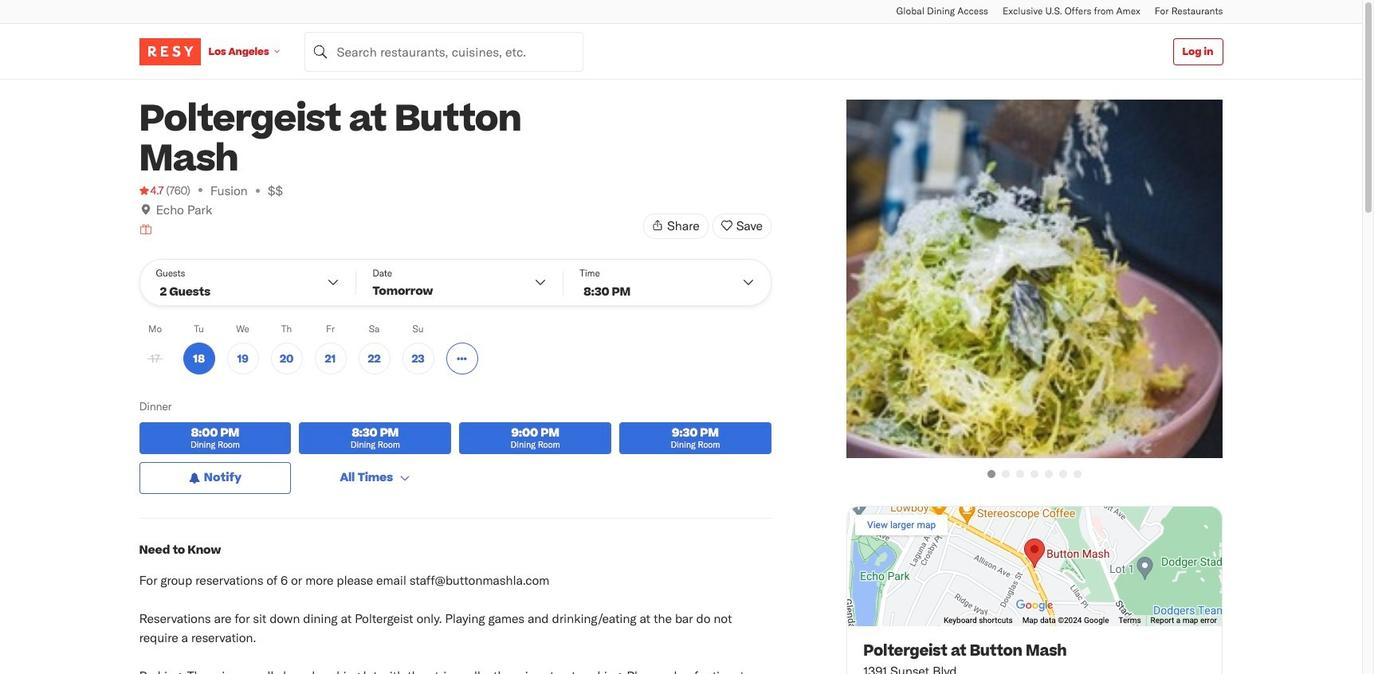 Task type: locate. For each thing, give the bounding box(es) containing it.
4.7 out of 5 stars image
[[139, 183, 164, 199]]

None field
[[304, 31, 583, 71]]



Task type: vqa. For each thing, say whether or not it's contained in the screenshot.
4.9 out of 5 stars icon
no



Task type: describe. For each thing, give the bounding box(es) containing it.
Search restaurants, cuisines, etc. text field
[[304, 31, 583, 71]]



